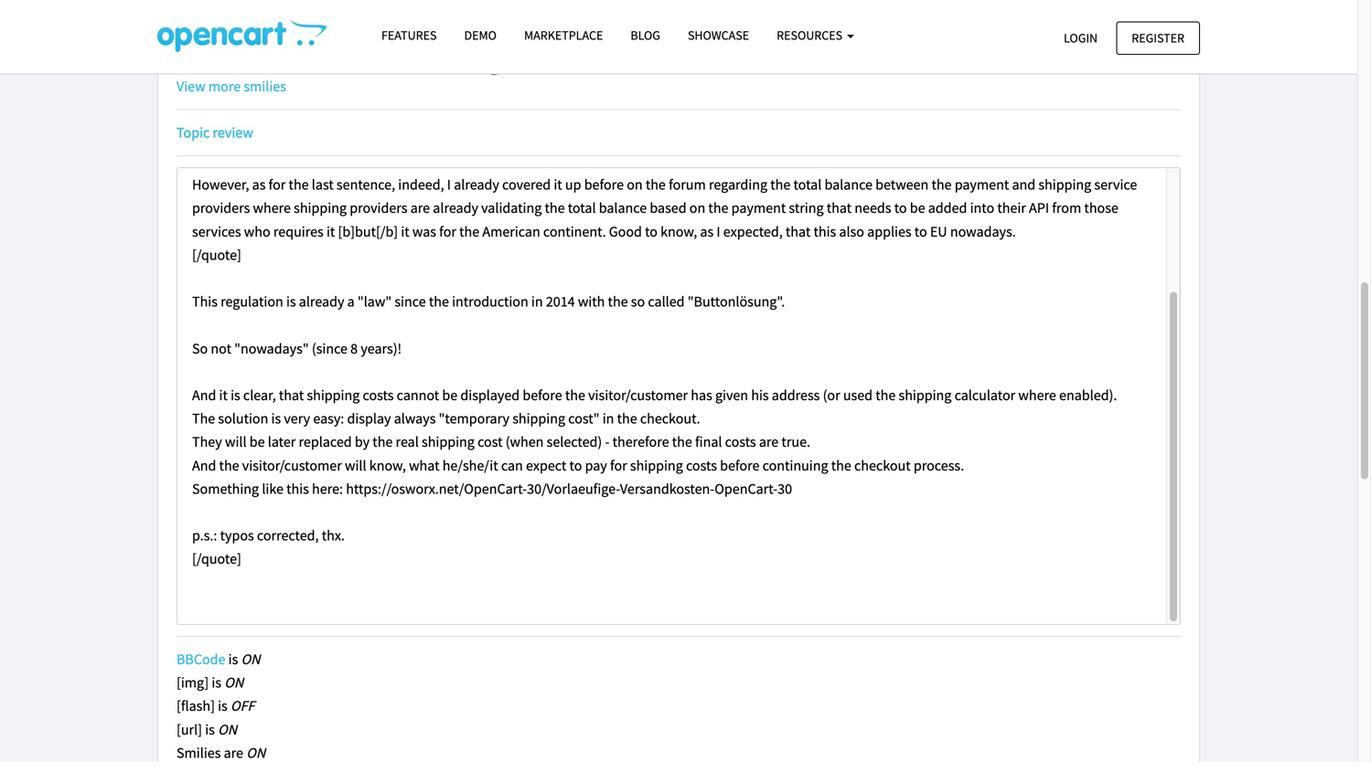 Task type: locate. For each thing, give the bounding box(es) containing it.
is right [img] at the bottom of the page
[[212, 674, 221, 692]]

resources link
[[763, 19, 868, 51]]

showcase link
[[674, 19, 763, 51]]

2 smilies from the top
[[177, 744, 221, 763]]

features
[[381, 27, 437, 43]]

smilies down [url]
[[177, 744, 221, 763]]

demo
[[464, 27, 497, 43]]

o0 image
[[478, 49, 508, 75]]

[flash]
[[177, 698, 215, 716]]

blog
[[631, 27, 660, 43]]

is right bbcode link
[[228, 651, 238, 669]]

is left off
[[218, 698, 228, 716]]

login link
[[1048, 21, 1113, 55]]

smilies
[[177, 15, 232, 38], [177, 744, 221, 763]]

register link
[[1116, 21, 1200, 55]]

is right [url]
[[205, 721, 215, 739]]

login
[[1064, 30, 1098, 46]]

1 vertical spatial smilies
[[177, 744, 221, 763]]

demo link
[[450, 19, 510, 51]]

off
[[230, 698, 255, 716]]

blog link
[[617, 19, 674, 51]]

on
[[241, 651, 260, 669], [224, 674, 243, 692], [218, 721, 237, 739], [246, 744, 265, 763]]

marketplace
[[524, 27, 603, 43]]

:) image
[[177, 55, 190, 69]]

smilies up :) 'icon'
[[177, 15, 232, 38]]

features link
[[368, 19, 450, 51]]

marketplace link
[[510, 19, 617, 51]]

:drunk: image
[[576, 50, 589, 74]]

topic review link
[[177, 123, 253, 142]]

[url]
[[177, 721, 202, 739]]

view more smilies link
[[177, 77, 286, 95]]

is
[[228, 651, 238, 669], [212, 674, 221, 692], [218, 698, 228, 716], [205, 721, 215, 739]]

bbcode link
[[177, 651, 225, 669]]

0 vertical spatial smilies
[[177, 15, 232, 38]]



Task type: describe. For each thing, give the bounding box(es) containing it.
view more smilies
[[177, 77, 286, 95]]

view
[[177, 77, 206, 95]]

showcase
[[688, 27, 749, 43]]

review
[[213, 123, 253, 142]]

more
[[208, 77, 241, 95]]

bbcode
[[177, 651, 225, 669]]

[img]
[[177, 674, 209, 692]]

register
[[1132, 30, 1184, 46]]

1 smilies from the top
[[177, 15, 232, 38]]

[quote=OSWorX post_id=841053 time=1649521583 user_id=8327] [quote] [quote=straightlight post_id=841046 time=1649516615 user_id=31851] [b]Beside this "wording", before a visitor/customer wants to buy something, it has to [b]stated[/b] clearly, how much the visitor/customer has to pay at the end (means no additional and/or hidden costs after clicking that button are allowed).[/b] [/quote]  However, as for the last sentence, indeed, I already covered it up before on the forum regarding the total balance between the payment and shipping service providers where shipping providers are already validating the total balance based on the payment string that needs to be added into their API from those services who requires it [b]but[/b] it was for the American continent. Good to know, as I expected, that this also applies to EU nowadays. [/quote]  This regulation is already a "law" since the introduction in 2014 with the so called "Buttonlösung".  So not "nowadays" (since 8 years)!  And it is clear, that shipping costs cannot be displayed before the visitor/customer has given his address (or used the shipping calculator where enabled). The solution is very easy: display always "temporary shipping cost" in the checkout. They will be later replaced by the real shipping cost (when selected) - therefore the final costs are true. And the visitor/customer will know, what he/she/it can expect to pay for shipping costs before continuing the checkout process. Something like this here: https://osworx.net/OpenCart-30/Vorlaeufige-Versandkosten-OpenCart-30  p.s.: typos corrected, thx. [/quote] text field
[[177, 167, 1181, 626]]

smilies inside bbcode is on [img] is on [flash] is off [url] is on smilies are on
[[177, 744, 221, 763]]

bbcode is on [img] is on [flash] is off [url] is on smilies are on
[[177, 651, 265, 763]]

smilies
[[244, 77, 286, 95]]

resources
[[777, 27, 845, 43]]

topic review
[[177, 123, 253, 142]]

topic
[[177, 123, 210, 142]]

are
[[224, 744, 243, 763]]



Task type: vqa. For each thing, say whether or not it's contained in the screenshot.
is
yes



